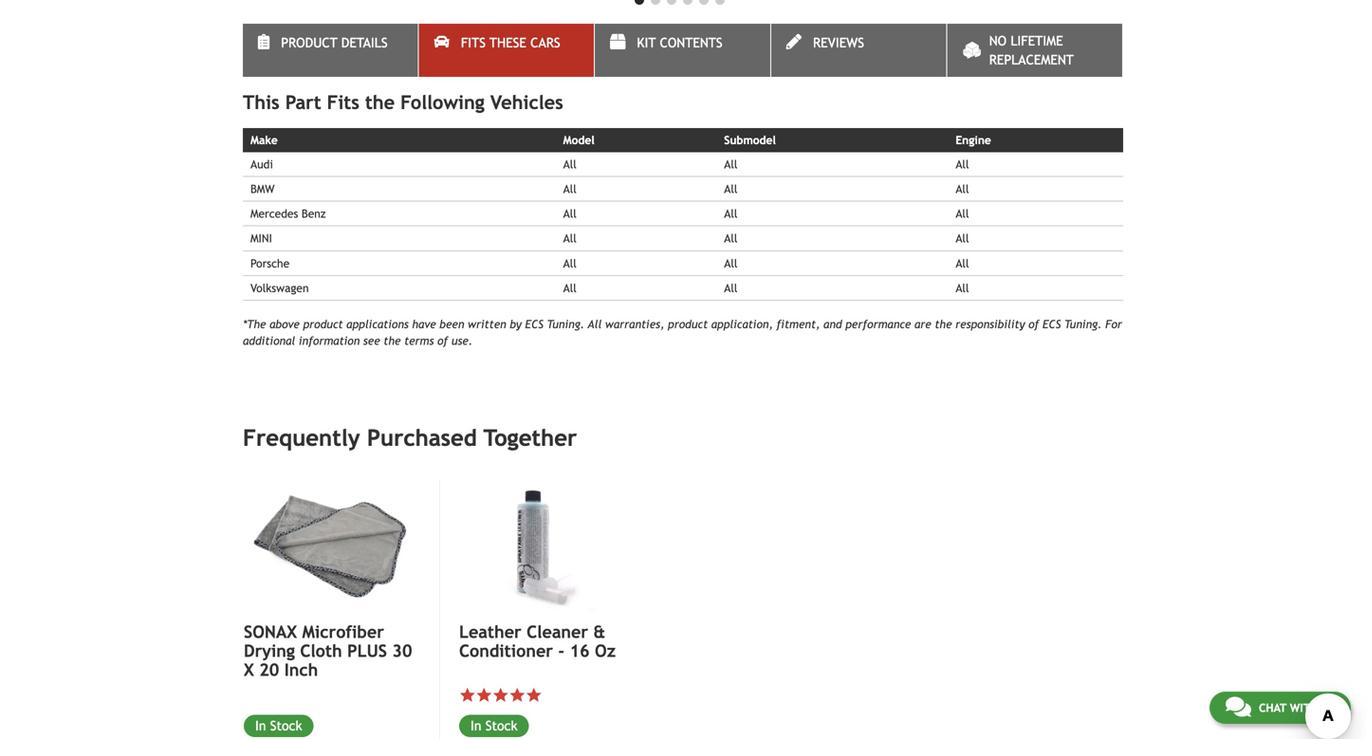Task type: locate. For each thing, give the bounding box(es) containing it.
leather cleaner & conditioner - 16 oz link
[[459, 622, 633, 661]]

1 tuning. from the left
[[547, 317, 585, 331]]

product
[[303, 317, 343, 331], [668, 317, 708, 331]]

the down details
[[365, 91, 395, 114]]

product details link
[[243, 24, 418, 77]]

engine
[[956, 133, 991, 147]]

this
[[243, 91, 280, 114]]

frequently purchased together
[[243, 424, 577, 451]]

1 horizontal spatial in
[[471, 718, 481, 733]]

stock down conditioner
[[485, 718, 518, 733]]

2 ecs from the left
[[1043, 317, 1061, 331]]

0 horizontal spatial in stock
[[255, 718, 302, 733]]

application,
[[711, 317, 773, 331]]

2 stock from the left
[[270, 718, 302, 733]]

tuning.
[[547, 317, 585, 331], [1064, 317, 1102, 331]]

inch
[[284, 660, 318, 680]]

mini
[[250, 232, 272, 245]]

1 horizontal spatial fits
[[461, 35, 486, 50]]

product details
[[281, 35, 388, 50]]

of
[[1028, 317, 1039, 331], [437, 334, 448, 347]]

product up information
[[303, 317, 343, 331]]

tuning. left 'for' at the top
[[1064, 317, 1102, 331]]

all
[[563, 157, 577, 171], [724, 157, 738, 171], [956, 157, 969, 171], [563, 182, 577, 195], [724, 182, 738, 195], [956, 182, 969, 195], [563, 207, 577, 220], [724, 207, 738, 220], [956, 207, 969, 220], [563, 232, 577, 245], [724, 232, 738, 245], [956, 232, 969, 245], [563, 256, 577, 270], [724, 256, 738, 270], [956, 256, 969, 270], [563, 281, 577, 295], [724, 281, 738, 295], [956, 281, 969, 295], [588, 317, 602, 331]]

sonax
[[244, 622, 297, 642]]

are
[[915, 317, 931, 331]]

responsibility
[[955, 317, 1025, 331]]

purchased
[[367, 424, 477, 451]]

chat
[[1259, 701, 1287, 714]]

the
[[365, 91, 395, 114], [935, 317, 952, 331], [384, 334, 401, 347]]

stock down inch
[[270, 718, 302, 733]]

applications
[[346, 317, 409, 331]]

0 horizontal spatial tuning.
[[547, 317, 585, 331]]

of right responsibility
[[1028, 317, 1039, 331]]

1 horizontal spatial tuning.
[[1064, 317, 1102, 331]]

ecs right responsibility
[[1043, 317, 1061, 331]]

vehicles
[[490, 91, 563, 114]]

fits
[[461, 35, 486, 50], [327, 91, 359, 114]]

0 horizontal spatial stock
[[270, 718, 302, 733]]

drying
[[244, 641, 295, 661]]

2 tuning. from the left
[[1064, 317, 1102, 331]]

by
[[510, 317, 522, 331]]

in down conditioner
[[471, 718, 481, 733]]

conditioner
[[459, 641, 553, 661]]

terms
[[404, 334, 434, 347]]

2 in stock from the left
[[255, 718, 302, 733]]

in down 20
[[255, 718, 266, 733]]

leather
[[459, 622, 522, 642]]

0 horizontal spatial ecs
[[525, 317, 544, 331]]

tuning. right the by
[[547, 317, 585, 331]]

4 star image from the left
[[509, 687, 526, 704]]

fits left these
[[461, 35, 486, 50]]

in stock
[[471, 718, 518, 733], [255, 718, 302, 733]]

lifetime
[[1011, 33, 1063, 49]]

frequently
[[243, 424, 360, 451]]

submodel
[[724, 133, 776, 147]]

mercedes benz
[[250, 207, 326, 220]]

-
[[558, 641, 564, 661]]

x
[[244, 660, 254, 680]]

0 horizontal spatial fits
[[327, 91, 359, 114]]

chat with us
[[1259, 701, 1335, 714]]

1 in stock from the left
[[471, 718, 518, 733]]

1 horizontal spatial product
[[668, 317, 708, 331]]

of down the "been"
[[437, 334, 448, 347]]

fits these cars link
[[419, 24, 594, 77]]

1 vertical spatial of
[[437, 334, 448, 347]]

in stock down conditioner
[[471, 718, 518, 733]]

kit
[[637, 35, 656, 50]]

1 product from the left
[[303, 317, 343, 331]]

1 horizontal spatial of
[[1028, 317, 1039, 331]]

stock
[[485, 718, 518, 733], [270, 718, 302, 733]]

1 horizontal spatial stock
[[485, 718, 518, 733]]

sonax microfiber drying cloth plus 30 x 20 inch
[[244, 622, 412, 680]]

&
[[593, 622, 605, 642]]

ecs
[[525, 317, 544, 331], [1043, 317, 1061, 331]]

1 horizontal spatial in stock
[[471, 718, 518, 733]]

product right warranties,
[[668, 317, 708, 331]]

above
[[270, 317, 300, 331]]

leather cleaner & conditioner - 16 oz
[[459, 622, 616, 661]]

*the above product applications have been written by                 ecs tuning. all warranties, product application, fitment,                 and performance are the responsibility of ecs tuning.                 for additional information see the terms of use.
[[243, 317, 1122, 347]]

1 vertical spatial the
[[935, 317, 952, 331]]

ecs right the by
[[525, 317, 544, 331]]

0 horizontal spatial in
[[255, 718, 266, 733]]

sonax microfiber drying cloth plus 30 x 20 inch link
[[244, 622, 418, 680]]

0 vertical spatial of
[[1028, 317, 1039, 331]]

1 horizontal spatial ecs
[[1043, 317, 1061, 331]]

fits right part
[[327, 91, 359, 114]]

part
[[285, 91, 321, 114]]

1 stock from the left
[[485, 718, 518, 733]]

in
[[471, 718, 481, 733], [255, 718, 266, 733]]

performance
[[845, 317, 911, 331]]

replacement
[[989, 52, 1074, 68]]

the right are
[[935, 317, 952, 331]]

warranties,
[[605, 317, 664, 331]]

in stock down 20
[[255, 718, 302, 733]]

been
[[440, 317, 464, 331]]

and
[[823, 317, 842, 331]]

these
[[490, 35, 526, 50]]

star image
[[459, 687, 476, 704], [476, 687, 492, 704], [492, 687, 509, 704], [509, 687, 526, 704], [526, 687, 542, 704]]

the right see
[[384, 334, 401, 347]]

cars
[[530, 35, 560, 50]]

written
[[468, 317, 506, 331]]

information
[[299, 334, 360, 347]]

2 product from the left
[[668, 317, 708, 331]]

following
[[400, 91, 485, 114]]

0 horizontal spatial product
[[303, 317, 343, 331]]

1 ecs from the left
[[525, 317, 544, 331]]



Task type: describe. For each thing, give the bounding box(es) containing it.
2 vertical spatial the
[[384, 334, 401, 347]]

16
[[570, 641, 590, 661]]

sonax microfiber drying cloth plus 30 x 20 inch image
[[244, 481, 418, 612]]

*the
[[243, 317, 266, 331]]

1 vertical spatial fits
[[327, 91, 359, 114]]

details
[[341, 35, 388, 50]]

1 in from the left
[[471, 718, 481, 733]]

benz
[[302, 207, 326, 220]]

comments image
[[1226, 695, 1251, 718]]

have
[[412, 317, 436, 331]]

30
[[392, 641, 412, 661]]

porsche
[[250, 256, 289, 270]]

0 horizontal spatial of
[[437, 334, 448, 347]]

chat with us link
[[1209, 692, 1351, 724]]

reviews link
[[771, 24, 946, 77]]

kit contents
[[637, 35, 723, 50]]

audi
[[250, 157, 273, 171]]

2 in from the left
[[255, 718, 266, 733]]

fits these cars
[[461, 35, 560, 50]]

leather cleaner & conditioner - 16 oz image
[[459, 481, 633, 611]]

microfiber
[[302, 622, 384, 642]]

plus
[[347, 641, 387, 661]]

bmw
[[250, 182, 275, 195]]

us
[[1321, 701, 1335, 714]]

reviews
[[813, 35, 864, 50]]

5 star image from the left
[[526, 687, 542, 704]]

0 vertical spatial the
[[365, 91, 395, 114]]

mercedes
[[250, 207, 298, 220]]

3 star image from the left
[[492, 687, 509, 704]]

use.
[[451, 334, 473, 347]]

0 vertical spatial fits
[[461, 35, 486, 50]]

with
[[1290, 701, 1318, 714]]

20
[[259, 660, 279, 680]]

cleaner
[[527, 622, 588, 642]]

additional
[[243, 334, 295, 347]]

volkswagen
[[250, 281, 309, 295]]

kit contents link
[[595, 24, 770, 77]]

no
[[989, 33, 1007, 49]]

2 star image from the left
[[476, 687, 492, 704]]

see
[[363, 334, 380, 347]]

product
[[281, 35, 337, 50]]

this part fits the following vehicles
[[243, 91, 563, 114]]

together
[[484, 424, 577, 451]]

model
[[563, 133, 595, 147]]

contents
[[660, 35, 723, 50]]

oz
[[595, 641, 616, 661]]

fitment,
[[776, 317, 820, 331]]

all inside *the above product applications have been written by                 ecs tuning. all warranties, product application, fitment,                 and performance are the responsibility of ecs tuning.                 for additional information see the terms of use.
[[588, 317, 602, 331]]

make
[[250, 133, 278, 147]]

cloth
[[300, 641, 342, 661]]

no lifetime replacement link
[[947, 24, 1122, 77]]

no lifetime replacement
[[989, 33, 1074, 68]]

for
[[1105, 317, 1122, 331]]

1 star image from the left
[[459, 687, 476, 704]]



Task type: vqa. For each thing, say whether or not it's contained in the screenshot.
the Stock
yes



